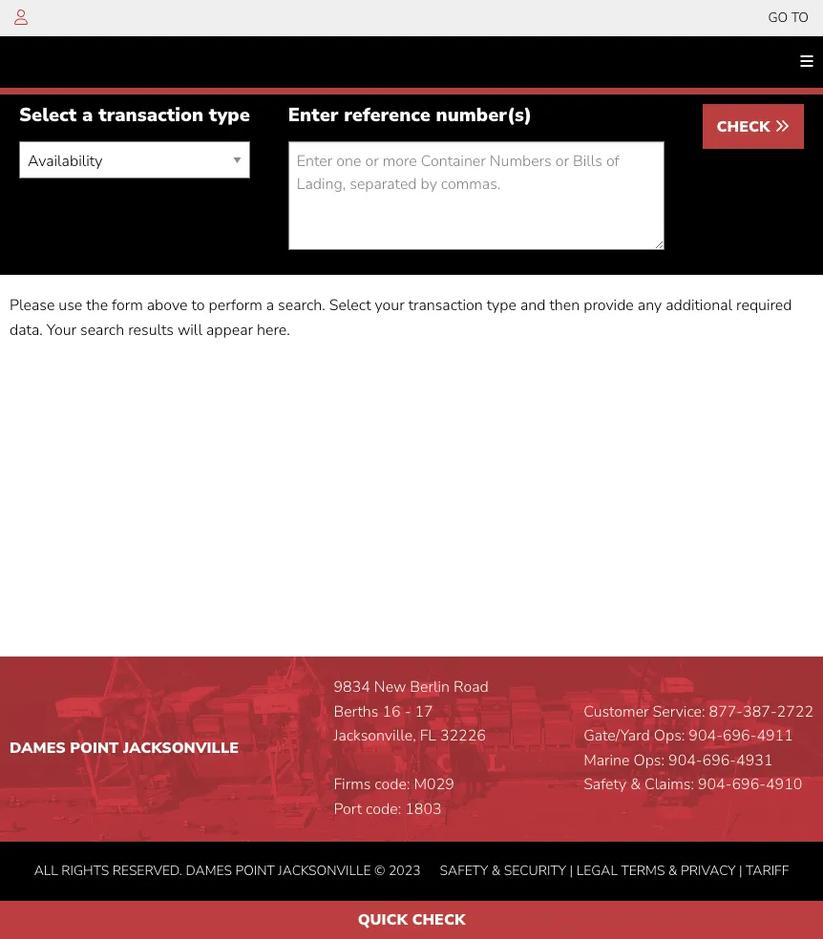 Task type: vqa. For each thing, say whether or not it's contained in the screenshot.
the Check inside Quick Check link
no



Task type: locate. For each thing, give the bounding box(es) containing it.
safety & security link
[[440, 862, 566, 880]]

&
[[630, 775, 641, 796], [491, 862, 501, 880], [668, 862, 677, 880]]

0 horizontal spatial select
[[19, 102, 77, 128]]

0 horizontal spatial |
[[570, 862, 573, 880]]

17
[[415, 701, 433, 722]]

| left the legal
[[570, 862, 573, 880]]

jacksonville
[[123, 738, 239, 759], [278, 862, 371, 880]]

type left enter
[[209, 102, 250, 128]]

& left security
[[491, 862, 501, 880]]

safety right 2023
[[440, 862, 488, 880]]

quick check
[[358, 910, 465, 931]]

1 vertical spatial ops:
[[634, 750, 665, 771]]

1 horizontal spatial |
[[739, 862, 742, 880]]

customer service: 877-387-2722 gate/yard ops: 904-696-4911 marine ops: 904-696-4931 safety & claims: 904-696-4910
[[584, 701, 813, 796]]

1 vertical spatial transaction
[[408, 295, 483, 316]]

0 vertical spatial code:
[[375, 775, 410, 796]]

select
[[19, 102, 77, 128], [329, 295, 371, 316]]

ops: up claims:
[[634, 750, 665, 771]]

safety
[[584, 775, 626, 796], [440, 862, 488, 880]]

angle double right image
[[774, 118, 790, 134]]

1 vertical spatial point
[[235, 862, 275, 880]]

32226
[[440, 726, 486, 747]]

check inside quick check link
[[412, 910, 465, 931]]

0 horizontal spatial dames
[[10, 738, 66, 759]]

here.
[[257, 319, 290, 340]]

legal
[[576, 862, 618, 880]]

safety down marine in the bottom of the page
[[584, 775, 626, 796]]

1 vertical spatial a
[[266, 295, 274, 316]]

will
[[178, 319, 202, 340]]

1 horizontal spatial safety
[[584, 775, 626, 796]]

0 vertical spatial jacksonville
[[123, 738, 239, 759]]

claims:
[[644, 775, 694, 796]]

then
[[549, 295, 580, 316]]

0 vertical spatial a
[[82, 102, 93, 128]]

dames
[[10, 738, 66, 759], [186, 862, 232, 880]]

1 vertical spatial select
[[329, 295, 371, 316]]

type
[[209, 102, 250, 128], [487, 295, 516, 316]]

0 vertical spatial 696-
[[723, 726, 757, 747]]

bars image
[[800, 53, 813, 69]]

transaction
[[98, 102, 203, 128], [408, 295, 483, 316]]

0 horizontal spatial point
[[70, 738, 119, 759]]

1 vertical spatial safety
[[440, 862, 488, 880]]

code: right port
[[366, 799, 401, 820]]

0 horizontal spatial transaction
[[98, 102, 203, 128]]

terms
[[621, 862, 665, 880]]

| left tariff
[[739, 862, 742, 880]]

ops: down service:
[[654, 726, 685, 747]]

please use the form above to perform a search. select your transaction type and then provide any additional required data. your search results will appear here.
[[10, 295, 792, 340]]

0 vertical spatial safety
[[584, 775, 626, 796]]

check inside check button
[[717, 116, 774, 137]]

0 vertical spatial check
[[717, 116, 774, 137]]

use
[[59, 295, 82, 316]]

number(s)
[[436, 102, 532, 128]]

|
[[570, 862, 573, 880], [739, 862, 742, 880]]

safety & security | legal terms & privacy | tariff
[[440, 862, 789, 880]]

ops:
[[654, 726, 685, 747], [634, 750, 665, 771]]

results
[[128, 319, 174, 340]]

1 vertical spatial code:
[[366, 799, 401, 820]]

footer
[[0, 657, 823, 901]]

tariff
[[746, 862, 789, 880]]

0 horizontal spatial type
[[209, 102, 250, 128]]

security
[[504, 862, 566, 880]]

above
[[147, 295, 188, 316]]

select a transaction type
[[19, 102, 250, 128]]

904- down 877-
[[689, 726, 723, 747]]

your
[[375, 295, 404, 316]]

your
[[47, 319, 76, 340]]

a
[[82, 102, 93, 128], [266, 295, 274, 316]]

privacy
[[681, 862, 736, 880]]

1 horizontal spatial jacksonville
[[278, 862, 371, 880]]

0 vertical spatial 904-
[[689, 726, 723, 747]]

type left and
[[487, 295, 516, 316]]

904- up claims:
[[668, 750, 702, 771]]

9834
[[334, 677, 370, 698]]

904-
[[689, 726, 723, 747], [668, 750, 702, 771], [698, 775, 732, 796]]

appear
[[206, 319, 253, 340]]

877-
[[709, 701, 743, 722]]

1803
[[405, 799, 442, 820]]

0 horizontal spatial check
[[412, 910, 465, 931]]

1 horizontal spatial point
[[235, 862, 275, 880]]

2 | from the left
[[739, 862, 742, 880]]

1 horizontal spatial &
[[630, 775, 641, 796]]

1 vertical spatial jacksonville
[[278, 862, 371, 880]]

form
[[112, 295, 143, 316]]

1 horizontal spatial a
[[266, 295, 274, 316]]

0 horizontal spatial jacksonville
[[123, 738, 239, 759]]

4910
[[766, 775, 802, 796]]

0 vertical spatial point
[[70, 738, 119, 759]]

0 vertical spatial type
[[209, 102, 250, 128]]

0 horizontal spatial safety
[[440, 862, 488, 880]]

& right the terms
[[668, 862, 677, 880]]

1 vertical spatial 904-
[[668, 750, 702, 771]]

387-
[[743, 701, 777, 722]]

reserved.
[[112, 862, 182, 880]]

904- right claims:
[[698, 775, 732, 796]]

1 | from the left
[[570, 862, 573, 880]]

to
[[791, 9, 809, 27]]

code: up "1803"
[[375, 775, 410, 796]]

1 horizontal spatial transaction
[[408, 295, 483, 316]]

696-
[[723, 726, 757, 747], [702, 750, 736, 771], [732, 775, 766, 796]]

1 horizontal spatial type
[[487, 295, 516, 316]]

1 vertical spatial check
[[412, 910, 465, 931]]

data.
[[10, 319, 43, 340]]

point
[[70, 738, 119, 759], [235, 862, 275, 880]]

code:
[[375, 775, 410, 796], [366, 799, 401, 820]]

1 vertical spatial dames
[[186, 862, 232, 880]]

2023
[[389, 862, 421, 880]]

1 horizontal spatial select
[[329, 295, 371, 316]]

check
[[717, 116, 774, 137], [412, 910, 465, 931]]

1 vertical spatial type
[[487, 295, 516, 316]]

gate/yard
[[584, 726, 650, 747]]

rights
[[61, 862, 109, 880]]

1 horizontal spatial check
[[717, 116, 774, 137]]

& left claims:
[[630, 775, 641, 796]]



Task type: describe. For each thing, give the bounding box(es) containing it.
required
[[736, 295, 792, 316]]

go
[[768, 9, 788, 27]]

service:
[[653, 701, 705, 722]]

quick check link
[[0, 901, 823, 940]]

enter
[[288, 102, 338, 128]]

new
[[374, 677, 406, 698]]

search
[[80, 319, 124, 340]]

firms code:  m029 port code:  1803
[[334, 775, 454, 820]]

marine
[[584, 750, 630, 771]]

all
[[34, 862, 58, 880]]

and
[[520, 295, 546, 316]]

fl
[[420, 726, 436, 747]]

enter reference number(s)
[[288, 102, 532, 128]]

Enter reference number(s) text field
[[288, 141, 664, 250]]

type inside please use the form above to perform a search. select your transaction type and then provide any additional required data. your search results will appear here.
[[487, 295, 516, 316]]

transaction inside please use the form above to perform a search. select your transaction type and then provide any additional required data. your search results will appear here.
[[408, 295, 483, 316]]

select inside please use the form above to perform a search. select your transaction type and then provide any additional required data. your search results will appear here.
[[329, 295, 371, 316]]

firms
[[334, 775, 371, 796]]

berths
[[334, 701, 379, 722]]

0 vertical spatial select
[[19, 102, 77, 128]]

search.
[[278, 295, 325, 316]]

all rights reserved. dames point jacksonville © 2023
[[34, 862, 421, 880]]

to
[[191, 295, 205, 316]]

2 horizontal spatial &
[[668, 862, 677, 880]]

footer containing 9834 new berlin road
[[0, 657, 823, 901]]

0 horizontal spatial &
[[491, 862, 501, 880]]

0 vertical spatial ops:
[[654, 726, 685, 747]]

4911
[[757, 726, 793, 747]]

berlin
[[410, 677, 450, 698]]

additional
[[666, 295, 732, 316]]

-
[[405, 701, 411, 722]]

©
[[374, 862, 385, 880]]

quick
[[358, 910, 408, 931]]

1 horizontal spatial dames
[[186, 862, 232, 880]]

road
[[454, 677, 489, 698]]

port
[[334, 799, 362, 820]]

any
[[638, 295, 662, 316]]

2 vertical spatial 696-
[[732, 775, 766, 796]]

0 horizontal spatial a
[[82, 102, 93, 128]]

0 vertical spatial transaction
[[98, 102, 203, 128]]

1 vertical spatial 696-
[[702, 750, 736, 771]]

9834 new berlin road berths 16 - 17 jacksonville, fl 32226
[[334, 677, 489, 747]]

legal terms & privacy link
[[576, 862, 736, 880]]

jacksonville,
[[334, 726, 416, 747]]

m029
[[414, 775, 454, 796]]

4931
[[736, 750, 773, 771]]

go to
[[768, 9, 809, 27]]

provide
[[584, 295, 634, 316]]

user image
[[14, 10, 28, 25]]

2722
[[777, 701, 813, 722]]

perform
[[209, 295, 262, 316]]

16
[[382, 701, 401, 722]]

please
[[10, 295, 55, 316]]

& inside customer service: 877-387-2722 gate/yard ops: 904-696-4911 marine ops: 904-696-4931 safety & claims: 904-696-4910
[[630, 775, 641, 796]]

safety inside customer service: 877-387-2722 gate/yard ops: 904-696-4911 marine ops: 904-696-4931 safety & claims: 904-696-4910
[[584, 775, 626, 796]]

dames point jacksonville
[[10, 738, 239, 759]]

check button
[[702, 104, 804, 149]]

tariff link
[[746, 862, 789, 880]]

the
[[86, 295, 108, 316]]

customer
[[584, 701, 649, 722]]

2 vertical spatial 904-
[[698, 775, 732, 796]]

reference
[[344, 102, 431, 128]]

a inside please use the form above to perform a search. select your transaction type and then provide any additional required data. your search results will appear here.
[[266, 295, 274, 316]]

0 vertical spatial dames
[[10, 738, 66, 759]]



